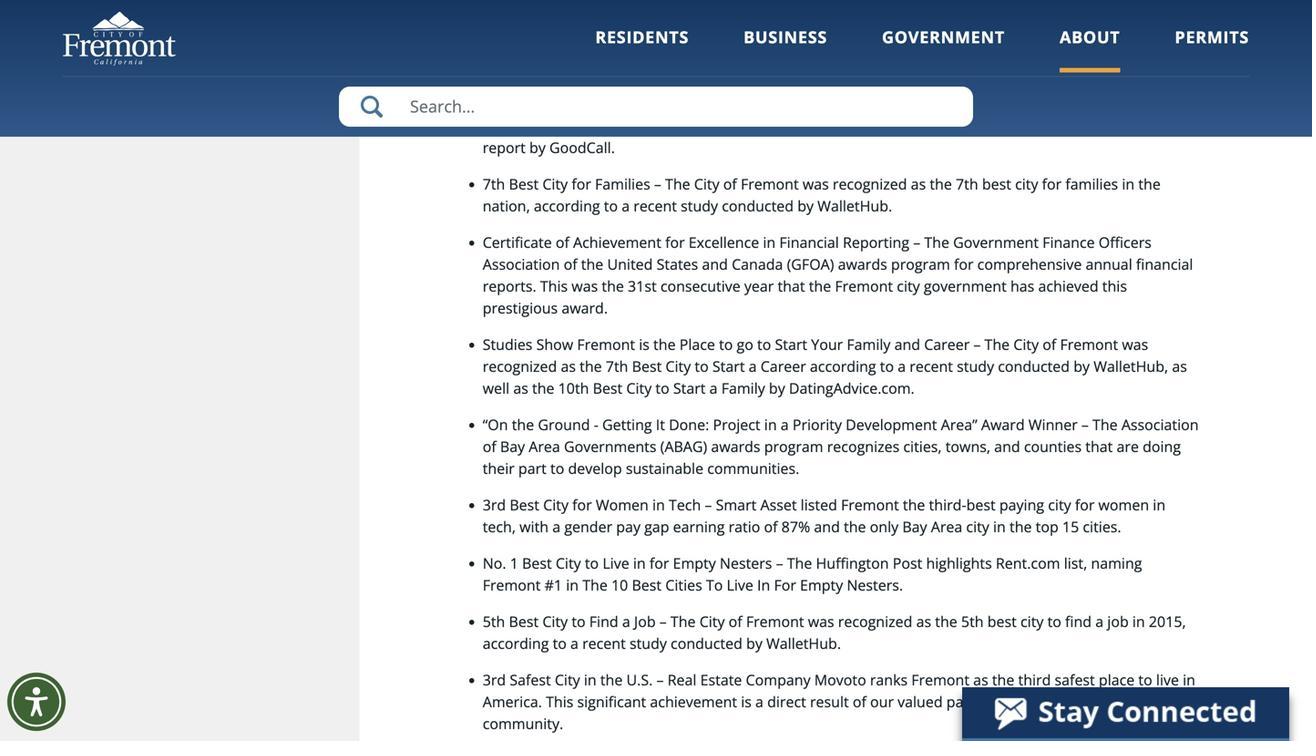 Task type: describe. For each thing, give the bounding box(es) containing it.
area"
[[942, 415, 978, 434]]

is inside no. 85 "best city in the u.s. for female entrepreneurs to launch their business" – fremont is a great place for women entrepreneurs to launch their business and to live and work, according to a recent report by goodcall.
[[1099, 94, 1109, 113]]

best up it
[[632, 356, 662, 376]]

gender
[[565, 517, 613, 536]]

and inside studies show fremont is the place to go to start your family and career – the city of fremont was recognized as the 7th best city to start a career according to a recent study conducted by wallethub, as well as the 10th best city to start a family by datingadvice.com.
[[895, 335, 921, 354]]

according inside 6th best place to start a business in northern california – the city of fremont was recognized as the 6th best place to start a business in northern california, according to a recent study conducted by nerdwallet.
[[840, 35, 906, 55]]

best right 10
[[632, 575, 662, 595]]

2 5th from the left
[[962, 612, 984, 631]]

this
[[1103, 276, 1128, 296]]

start
[[573, 35, 605, 55]]

the inside "on the ground - getting it done: project in a priority development area" award winner – the association of bay area governments (abag) awards program recognizes cities, towns, and counties that are doing their part to develop sustainable communities.
[[512, 415, 534, 434]]

31st
[[628, 276, 657, 296]]

partnership
[[947, 692, 1027, 712]]

best inside 6th best place to start a business in northern california – the city of fremont was recognized as the 6th best place to start a business in northern california, according to a recent study conducted by nerdwallet.
[[483, 35, 512, 55]]

city down 'goodcall.'
[[543, 174, 568, 194]]

the inside 5th best city to find a job – the city of fremont was recognized as the 5th best city to find a job in 2015, according to a recent study conducted by wallethub.
[[671, 612, 696, 631]]

– inside the 3rd best city for women in tech – smart asset listed fremont the third-best paying city for women in tech, with a gender pay gap earning ratio of 87% and the only bay area city in the top 15 cities.
[[705, 495, 713, 515]]

to left launch
[[850, 94, 864, 113]]

third-
[[930, 495, 967, 515]]

government
[[924, 276, 1007, 296]]

top
[[1036, 517, 1059, 536]]

nation,
[[483, 196, 530, 216]]

0 vertical spatial government
[[883, 26, 1006, 48]]

rent.com
[[996, 553, 1061, 573]]

according inside studies show fremont is the place to go to start your family and career – the city of fremont was recognized as the 7th best city to start a career according to a recent study conducted by wallethub, as well as the 10th best city to start a family by datingadvice.com.
[[810, 356, 877, 376]]

to down '#1'
[[553, 634, 567, 653]]

start left your
[[775, 335, 808, 354]]

for up entrepreneurs
[[671, 94, 691, 113]]

according inside no. 85 "best city in the u.s. for female entrepreneurs to launch their business" – fremont is a great place for women entrepreneurs to launch their business and to live and work, according to a recent report by goodcall.
[[1014, 116, 1081, 135]]

real
[[668, 670, 697, 690]]

great
[[1125, 94, 1160, 113]]

in inside no. 85 "best city in the u.s. for female entrepreneurs to launch their business" – fremont is a great place for women entrepreneurs to launch their business and to live and work, according to a recent report by goodcall.
[[599, 94, 611, 113]]

according inside '7th best city for families – the city of fremont was recognized as the 7th best city for families in the nation, according to a recent study conducted by wallethub.'
[[534, 196, 600, 216]]

city down to
[[700, 612, 725, 631]]

and inside "on the ground - getting it done: project in a priority development area" award winner – the association of bay area governments (abag) awards program recognizes cities, towns, and counties that are doing their part to develop sustainable communities.
[[995, 437, 1021, 456]]

cities.
[[1084, 517, 1122, 536]]

listed
[[801, 495, 838, 515]]

wallethub,
[[1094, 356, 1169, 376]]

project
[[713, 415, 761, 434]]

with inside 3rd safest city in the u.s. – real estate company movoto ranks fremont as the third safest place to live in america. this significant achievement is a direct result of our valued partnership with the fremont community.
[[1031, 692, 1060, 712]]

for up 'gender'
[[573, 495, 592, 515]]

winner
[[1029, 415, 1078, 434]]

women
[[596, 495, 649, 515]]

recognizes
[[828, 437, 900, 456]]

entrepreneurs
[[601, 116, 699, 135]]

fremont inside "certificate of achievement for excellence in financial reporting – the government finance officers association of the united states and canada (gfoa) awards program for comprehensive annual financial reports. this was the 31st consecutive year that the fremont city government has achieved this prestigious award."
[[836, 276, 894, 296]]

in down pay
[[634, 553, 646, 573]]

consecutive
[[661, 276, 741, 296]]

post
[[893, 553, 923, 573]]

3rd safest city in the u.s. – real estate company movoto ranks fremont as the third safest place to live in america. this significant achievement is a direct result of our valued partnership with the fremont community.
[[483, 670, 1196, 733]]

gap
[[645, 517, 670, 536]]

government inside "certificate of achievement for excellence in financial reporting – the government finance officers association of the united states and canada (gfoa) awards program for comprehensive annual financial reports. this was the 31st consecutive year that the fremont city government has achieved this prestigious award."
[[954, 232, 1039, 252]]

ranks
[[871, 670, 908, 690]]

the inside "certificate of achievement for excellence in financial reporting – the government finance officers association of the united states and canada (gfoa) awards program for comprehensive annual financial reports. this was the 31st consecutive year that the fremont city government has achieved this prestigious award."
[[925, 232, 950, 252]]

find
[[1066, 612, 1092, 631]]

cities,
[[904, 437, 942, 456]]

and down launch
[[869, 116, 895, 135]]

to up families
[[1085, 116, 1099, 135]]

city down '#1'
[[543, 612, 568, 631]]

and left work,
[[943, 116, 969, 135]]

wallethub. inside 5th best city to find a job – the city of fremont was recognized as the 5th best city to find a job in 2015, according to a recent study conducted by wallethub.
[[767, 634, 842, 653]]

financial
[[1137, 254, 1194, 274]]

list,
[[1065, 553, 1088, 573]]

your
[[812, 335, 844, 354]]

it
[[656, 415, 666, 434]]

place inside 3rd safest city in the u.s. – real estate company movoto ranks fremont as the third safest place to live in america. this significant achievement is a direct result of our valued partnership with the fremont community.
[[1100, 670, 1135, 690]]

result
[[811, 692, 850, 712]]

– inside "certificate of achievement for excellence in financial reporting – the government finance officers association of the united states and canada (gfoa) awards program for comprehensive annual financial reports. this was the 31st consecutive year that the fremont city government has achieved this prestigious award."
[[914, 232, 921, 252]]

about link
[[1060, 26, 1121, 73]]

the inside 6th best place to start a business in northern california – the city of fremont was recognized as the 6th best place to start a business in northern california, according to a recent study conducted by nerdwallet.
[[875, 14, 900, 33]]

best inside the 3rd best city for women in tech – smart asset listed fremont the third-best paying city for women in tech, with a gender pay gap earning ratio of 87% and the only bay area city in the top 15 cities.
[[967, 495, 996, 515]]

sustainable
[[626, 459, 704, 478]]

no. for no. 1 best city to live in for empty nesters – the huffington post highlights rent.com list, naming fremont #1 in the 10 best cities to live in for empty nesters.
[[483, 553, 507, 573]]

is inside studies show fremont is the place to go to start your family and career – the city of fremont was recognized as the 7th best city to start a career according to a recent study conducted by wallethub, as well as the 10th best city to start a family by datingadvice.com.
[[639, 335, 650, 354]]

best right 1
[[522, 553, 552, 573]]

to up it
[[656, 378, 670, 398]]

7th inside studies show fremont is the place to go to start your family and career – the city of fremont was recognized as the 7th best city to start a career according to a recent study conducted by wallethub, as well as the 10th best city to start a family by datingadvice.com.
[[606, 356, 629, 376]]

in left 'business' link
[[712, 14, 725, 33]]

of inside "on the ground - getting it done: project in a priority development area" award winner – the association of bay area governments (abag) awards program recognizes cities, towns, and counties that are doing their part to develop sustainable communities.
[[483, 437, 497, 456]]

to down launch
[[899, 116, 913, 135]]

for up states
[[666, 232, 685, 252]]

bay inside "on the ground - getting it done: project in a priority development area" award winner – the association of bay area governments (abag) awards program recognizes cities, towns, and counties that are doing their part to develop sustainable communities.
[[500, 437, 525, 456]]

to down female
[[703, 116, 717, 135]]

city inside the 3rd best city for women in tech – smart asset listed fremont the third-best paying city for women in tech, with a gender pay gap earning ratio of 87% and the only bay area city in the top 15 cities.
[[544, 495, 569, 515]]

conducted inside 5th best city to find a job – the city of fremont was recognized as the 5th best city to find a job in 2015, according to a recent study conducted by wallethub.
[[671, 634, 743, 653]]

to up start
[[582, 14, 596, 33]]

in up gap
[[653, 495, 665, 515]]

for down 'goodcall.'
[[572, 174, 592, 194]]

nesters.
[[847, 575, 904, 595]]

fremont up valued on the right bottom
[[912, 670, 970, 690]]

program inside "certificate of achievement for excellence in financial reporting – the government finance officers association of the united states and canada (gfoa) awards program for comprehensive annual financial reports. this was the 31st consecutive year that the fremont city government has achieved this prestigious award."
[[892, 254, 951, 274]]

part
[[519, 459, 547, 478]]

financial
[[780, 232, 840, 252]]

to up "datingadvice.com."
[[881, 356, 895, 376]]

– inside "on the ground - getting it done: project in a priority development area" award winner – the association of bay area governments (abag) awards program recognizes cities, towns, and counties that are doing their part to develop sustainable communities.
[[1082, 415, 1090, 434]]

city up excellence on the top right of the page
[[695, 174, 720, 194]]

direct
[[768, 692, 807, 712]]

smart
[[716, 495, 757, 515]]

3rd for 3rd safest city in the u.s. – real estate company movoto ranks fremont as the third safest place to live in america. this significant achievement is a direct result of our valued partnership with the fremont community.
[[483, 670, 506, 690]]

fremont inside 5th best city to find a job – the city of fremont was recognized as the 5th best city to find a job in 2015, according to a recent study conducted by wallethub.
[[747, 612, 805, 631]]

in down doing
[[1154, 495, 1166, 515]]

was inside studies show fremont is the place to go to start your family and career – the city of fremont was recognized as the 7th best city to start a career according to a recent study conducted by wallethub, as well as the 10th best city to start a family by datingadvice.com.
[[1123, 335, 1149, 354]]

the left 10
[[583, 575, 608, 595]]

our
[[871, 692, 894, 712]]

california
[[795, 14, 860, 33]]

in up female
[[684, 35, 697, 55]]

the inside '7th best city for families – the city of fremont was recognized as the 7th best city for families in the nation, according to a recent study conducted by wallethub.'
[[666, 174, 691, 194]]

women inside no. 85 "best city in the u.s. for female entrepreneurs to launch their business" – fremont is a great place for women entrepreneurs to launch their business and to live and work, according to a recent report by goodcall.
[[546, 116, 597, 135]]

3rd best city for women in tech – smart asset listed fremont the third-best paying city for women in tech, with a gender pay gap earning ratio of 87% and the only bay area city in the top 15 cities.
[[483, 495, 1166, 536]]

permits link
[[1176, 26, 1250, 73]]

start down 'go'
[[713, 356, 745, 376]]

1 horizontal spatial their
[[770, 116, 802, 135]]

to left 'go'
[[719, 335, 733, 354]]

officers
[[1099, 232, 1152, 252]]

business inside 6th best place to start a business in northern california – the city of fremont was recognized as the 6th best place to start a business in northern california, according to a recent study conducted by nerdwallet.
[[648, 14, 708, 33]]

was inside "certificate of achievement for excellence in financial reporting – the government finance officers association of the united states and canada (gfoa) awards program for comprehensive annual financial reports. this was the 31st consecutive year that the fremont city government has achieved this prestigious award."
[[572, 276, 598, 296]]

for up 15 on the right of the page
[[1076, 495, 1095, 515]]

that inside "certificate of achievement for excellence in financial reporting – the government finance officers association of the united states and canada (gfoa) awards program for comprehensive annual financial reports. this was the 31st consecutive year that the fremont city government has achieved this prestigious award."
[[778, 276, 806, 296]]

no. 1 best city to live in for empty nesters – the huffington post highlights rent.com list, naming fremont #1 in the 10 best cities to live in for empty nesters.
[[483, 553, 1143, 595]]

as right wallethub,
[[1173, 356, 1188, 376]]

for left families
[[1043, 174, 1062, 194]]

communities.
[[708, 459, 800, 478]]

fremont inside no. 85 "best city in the u.s. for female entrepreneurs to launch their business" – fremont is a great place for women entrepreneurs to launch their business and to live and work, according to a recent report by goodcall.
[[1037, 94, 1095, 113]]

start up 'done:'
[[674, 378, 706, 398]]

award.
[[562, 298, 608, 318]]

canada
[[732, 254, 784, 274]]

studies show fremont is the place to go to start your family and career – the city of fremont was recognized as the 7th best city to start a career according to a recent study conducted by wallethub, as well as the 10th best city to start a family by datingadvice.com.
[[483, 335, 1188, 398]]

their inside "on the ground - getting it done: project in a priority development area" award winner – the association of bay area governments (abag) awards program recognizes cities, towns, and counties that are doing their part to develop sustainable communities.
[[483, 459, 515, 478]]

for down the '85'
[[523, 116, 542, 135]]

city up getting
[[627, 378, 652, 398]]

by inside '7th best city for families – the city of fremont was recognized as the 7th best city for families in the nation, according to a recent study conducted by wallethub.'
[[798, 196, 814, 216]]

conducted inside 6th best place to start a business in northern california – the city of fremont was recognized as the 6th best place to start a business in northern california, according to a recent study conducted by nerdwallet.
[[1028, 35, 1100, 55]]

find
[[590, 612, 619, 631]]

are
[[1117, 437, 1140, 456]]

in inside 5th best city to find a job – the city of fremont was recognized as the 5th best city to find a job in 2015, according to a recent study conducted by wallethub.
[[1133, 612, 1146, 631]]

#1
[[545, 575, 563, 595]]

achieved
[[1039, 276, 1099, 296]]

business link
[[744, 26, 828, 73]]

city down third-
[[967, 517, 990, 536]]

city up 'done:'
[[666, 356, 691, 376]]

in inside "on the ground - getting it done: project in a priority development area" award winner – the association of bay area governments (abag) awards program recognizes cities, towns, and counties that are doing their part to develop sustainable communities.
[[765, 415, 777, 434]]

city up 15 on the right of the page
[[1049, 495, 1072, 515]]

best inside 6th best place to start a business in northern california – the city of fremont was recognized as the 6th best place to start a business in northern california, according to a recent study conducted by nerdwallet.
[[509, 14, 539, 33]]

development
[[846, 415, 938, 434]]

governments
[[564, 437, 657, 456]]

area inside "on the ground - getting it done: project in a priority development area" award winner – the association of bay area governments (abag) awards program recognizes cities, towns, and counties that are doing their part to develop sustainable communities.
[[529, 437, 561, 456]]

show
[[537, 335, 574, 354]]

city down has
[[1014, 335, 1040, 354]]

only
[[870, 517, 899, 536]]

report
[[483, 138, 526, 157]]

85
[[510, 94, 527, 113]]

best right '10th'
[[593, 378, 623, 398]]

bay inside the 3rd best city for women in tech – smart asset listed fremont the third-best paying city for women in tech, with a gender pay gap earning ratio of 87% and the only bay area city in the top 15 cities.
[[903, 517, 928, 536]]

u.s. inside no. 85 "best city in the u.s. for female entrepreneurs to launch their business" – fremont is a great place for women entrepreneurs to launch their business and to live and work, according to a recent report by goodcall.
[[641, 94, 667, 113]]

recent inside 6th best place to start a business in northern california – the city of fremont was recognized as the 6th best place to start a business in northern california, according to a recent study conducted by nerdwallet.
[[939, 35, 983, 55]]

in right '#1'
[[566, 575, 579, 595]]

fremont down award.
[[577, 335, 636, 354]]

city inside no. 85 "best city in the u.s. for female entrepreneurs to launch their business" – fremont is a great place for women entrepreneurs to launch their business and to live and work, according to a recent report by goodcall.
[[569, 94, 595, 113]]

recent inside '7th best city for families – the city of fremont was recognized as the 7th best city for families in the nation, according to a recent study conducted by wallethub.'
[[634, 196, 677, 216]]

residents link
[[596, 26, 689, 73]]

study inside studies show fremont is the place to go to start your family and career – the city of fremont was recognized as the 7th best city to start a career according to a recent study conducted by wallethub, as well as the 10th best city to start a family by datingadvice.com.
[[958, 356, 995, 376]]

in down 2015,
[[1184, 670, 1196, 690]]

according inside 5th best city to find a job – the city of fremont was recognized as the 5th best city to find a job in 2015, according to a recent study conducted by wallethub.
[[483, 634, 549, 653]]

87%
[[782, 517, 811, 536]]

no. for no. 85 "best city in the u.s. for female entrepreneurs to launch their business" – fremont is a great place for women entrepreneurs to launch their business and to live and work, according to a recent report by goodcall.
[[483, 94, 507, 113]]

live inside no. 85 "best city in the u.s. for female entrepreneurs to launch their business" – fremont is a great place for women entrepreneurs to launch their business and to live and work, according to a recent report by goodcall.
[[917, 116, 940, 135]]

as inside '7th best city for families – the city of fremont was recognized as the 7th best city for families in the nation, according to a recent study conducted by wallethub.'
[[912, 174, 927, 194]]

to up launch
[[910, 35, 924, 55]]

movoto
[[815, 670, 867, 690]]

third
[[1019, 670, 1052, 690]]

the inside no. 85 "best city in the u.s. for female entrepreneurs to launch their business" – fremont is a great place for women entrepreneurs to launch their business and to live and work, according to a recent report by goodcall.
[[615, 94, 637, 113]]

to up 'done:'
[[695, 356, 709, 376]]

develop
[[569, 459, 622, 478]]

fremont up wallethub,
[[1061, 335, 1119, 354]]

the up for
[[788, 553, 813, 573]]

0 vertical spatial northern
[[729, 14, 792, 33]]

cities
[[666, 575, 703, 595]]

that inside "on the ground - getting it done: project in a priority development area" award winner – the association of bay area governments (abag) awards program recognizes cities, towns, and counties that are doing their part to develop sustainable communities.
[[1086, 437, 1114, 456]]

as right well
[[514, 378, 529, 398]]

to left 'find'
[[572, 612, 586, 631]]

about
[[1060, 26, 1121, 48]]

business"
[[957, 94, 1022, 113]]

of inside studies show fremont is the place to go to start your family and career – the city of fremont was recognized as the 7th best city to start a career according to a recent study conducted by wallethub, as well as the 10th best city to start a family by datingadvice.com.
[[1043, 335, 1057, 354]]

city inside 6th best place to start a business in northern california – the city of fremont was recognized as the 6th best place to start a business in northern california, according to a recent study conducted by nerdwallet.
[[904, 14, 930, 33]]

"on
[[483, 415, 508, 434]]

1
[[510, 553, 519, 573]]

go
[[737, 335, 754, 354]]

best inside '7th best city for families – the city of fremont was recognized as the 7th best city for families in the nation, according to a recent study conducted by wallethub.'
[[983, 174, 1012, 194]]

valued
[[898, 692, 943, 712]]

-
[[594, 415, 599, 434]]

achievement
[[574, 232, 662, 252]]

by inside 5th best city to find a job – the city of fremont was recognized as the 5th best city to find a job in 2015, according to a recent study conducted by wallethub.
[[747, 634, 763, 653]]

of inside '7th best city for families – the city of fremont was recognized as the 7th best city for families in the nation, according to a recent study conducted by wallethub.'
[[724, 174, 737, 194]]

2015,
[[1150, 612, 1187, 631]]



Task type: vqa. For each thing, say whether or not it's contained in the screenshot.
the top Wallethub.
yes



Task type: locate. For each thing, give the bounding box(es) containing it.
achievement
[[650, 692, 738, 712]]

priority
[[793, 415, 842, 434]]

to inside "on the ground - getting it done: project in a priority development area" award winner – the association of bay area governments (abag) awards program recognizes cities, towns, and counties that are doing their part to develop sustainable communities.
[[551, 459, 565, 478]]

5th best city to find a job – the city of fremont was recognized as the 5th best city to find a job in 2015, according to a recent study conducted by wallethub.
[[483, 612, 1187, 653]]

7th up getting
[[606, 356, 629, 376]]

in right job on the bottom right of the page
[[1133, 612, 1146, 631]]

2 vertical spatial their
[[483, 459, 515, 478]]

according
[[840, 35, 906, 55], [1014, 116, 1081, 135], [534, 196, 600, 216], [810, 356, 877, 376], [483, 634, 549, 653]]

study inside 5th best city to find a job – the city of fremont was recognized as the 5th best city to find a job in 2015, according to a recent study conducted by wallethub.
[[630, 634, 667, 653]]

1 horizontal spatial association
[[1122, 415, 1200, 434]]

best down 'rent.com'
[[988, 612, 1017, 631]]

the inside "on the ground - getting it done: project in a priority development area" award winner – the association of bay area governments (abag) awards program recognizes cities, towns, and counties that are doing their part to develop sustainable communities.
[[1093, 415, 1118, 434]]

city inside '7th best city for families – the city of fremont was recognized as the 7th best city for families in the nation, according to a recent study conducted by wallethub.'
[[1016, 174, 1039, 194]]

area inside the 3rd best city for women in tech – smart asset listed fremont the third-best paying city for women in tech, with a gender pay gap earning ratio of 87% and the only bay area city in the top 15 cities.
[[932, 517, 963, 536]]

wallethub. up reporting
[[818, 196, 893, 216]]

1 horizontal spatial live
[[727, 575, 754, 595]]

getting
[[603, 415, 652, 434]]

fremont inside the 3rd best city for women in tech – smart asset listed fremont the third-best paying city for women in tech, with a gender pay gap earning ratio of 87% and the only bay area city in the top 15 cities.
[[842, 495, 900, 515]]

is left the great
[[1099, 94, 1109, 113]]

0 vertical spatial women
[[546, 116, 597, 135]]

no.
[[483, 94, 507, 113], [483, 553, 507, 573]]

and inside "certificate of achievement for excellence in financial reporting – the government finance officers association of the united states and canada (gfoa) awards program for comprehensive annual financial reports. this was the 31st consecutive year that the fremont city government has achieved this prestigious award."
[[702, 254, 728, 274]]

the inside studies show fremont is the place to go to start your family and career – the city of fremont was recognized as the 7th best city to start a career according to a recent study conducted by wallethub, as well as the 10th best city to start a family by datingadvice.com.
[[985, 335, 1010, 354]]

huffington
[[817, 553, 890, 573]]

1 horizontal spatial 5th
[[962, 612, 984, 631]]

place
[[516, 35, 552, 55], [483, 116, 519, 135], [1100, 670, 1135, 690]]

0 vertical spatial u.s.
[[641, 94, 667, 113]]

business inside 6th best place to start a business in northern california – the city of fremont was recognized as the 6th best place to start a business in northern california, according to a recent study conducted by nerdwallet.
[[621, 35, 680, 55]]

0 vertical spatial empty
[[673, 553, 716, 573]]

– up for
[[776, 553, 784, 573]]

1 horizontal spatial family
[[847, 335, 891, 354]]

1 vertical spatial bay
[[903, 517, 928, 536]]

highlights
[[927, 553, 993, 573]]

wallethub. inside '7th best city for families – the city of fremont was recognized as the 7th best city for families in the nation, according to a recent study conducted by wallethub.'
[[818, 196, 893, 216]]

– inside no. 1 best city to live in for empty nesters – the huffington post highlights rent.com list, naming fremont #1 in the 10 best cities to live in for empty nesters.
[[776, 553, 784, 573]]

1 vertical spatial empty
[[801, 575, 844, 595]]

job
[[1108, 612, 1129, 631]]

bay down the "on
[[500, 437, 525, 456]]

fremont down 1
[[483, 575, 541, 595]]

1 vertical spatial program
[[765, 437, 824, 456]]

by inside no. 85 "best city in the u.s. for female entrepreneurs to launch their business" – fremont is a great place for women entrepreneurs to launch their business and to live and work, according to a recent report by goodcall.
[[530, 138, 546, 157]]

0 vertical spatial area
[[529, 437, 561, 456]]

this inside 3rd safest city in the u.s. – real estate company movoto ranks fremont as the third safest place to live in america. this significant achievement is a direct result of our valued partnership with the fremont community.
[[546, 692, 574, 712]]

city inside "certificate of achievement for excellence in financial reporting – the government finance officers association of the united states and canada (gfoa) awards program for comprehensive annual financial reports. this was the 31st consecutive year that the fremont city government has achieved this prestigious award."
[[897, 276, 921, 296]]

to down 2015,
[[1139, 670, 1153, 690]]

city right "best
[[569, 94, 595, 113]]

0 horizontal spatial 5th
[[483, 612, 505, 631]]

0 vertical spatial that
[[778, 276, 806, 296]]

0 horizontal spatial place
[[543, 14, 579, 33]]

1 vertical spatial family
[[722, 378, 766, 398]]

no. left the '85'
[[483, 94, 507, 113]]

0 horizontal spatial business
[[648, 14, 708, 33]]

1 horizontal spatial place
[[680, 335, 716, 354]]

as down the "post"
[[917, 612, 932, 631]]

no. inside no. 85 "best city in the u.s. for female entrepreneurs to launch their business" – fremont is a great place for women entrepreneurs to launch their business and to live and work, according to a recent report by goodcall.
[[483, 94, 507, 113]]

reports.
[[483, 276, 537, 296]]

Search text field
[[339, 87, 974, 127]]

place inside studies show fremont is the place to go to start your family and career – the city of fremont was recognized as the 7th best city to start a career according to a recent study conducted by wallethub, as well as the 10th best city to start a family by datingadvice.com.
[[680, 335, 716, 354]]

association inside "on the ground - getting it done: project in a priority development area" award winner – the association of bay area governments (abag) awards program recognizes cities, towns, and counties that are doing their part to develop sustainable communities.
[[1122, 415, 1200, 434]]

by inside 6th best place to start a business in northern california – the city of fremont was recognized as the 6th best place to start a business in northern california, according to a recent study conducted by nerdwallet.
[[1104, 35, 1120, 55]]

was up award.
[[572, 276, 598, 296]]

2 6th from the left
[[1166, 14, 1189, 33]]

this inside "certificate of achievement for excellence in financial reporting – the government finance officers association of the united states and canada (gfoa) awards program for comprehensive annual financial reports. this was the 31st consecutive year that the fremont city government has achieved this prestigious award."
[[541, 276, 568, 296]]

fremont up only
[[842, 495, 900, 515]]

1 vertical spatial northern
[[700, 35, 763, 55]]

0 horizontal spatial is
[[639, 335, 650, 354]]

1 vertical spatial no.
[[483, 553, 507, 573]]

a inside '7th best city for families – the city of fremont was recognized as the 7th best city for families in the nation, according to a recent study conducted by wallethub.'
[[622, 196, 630, 216]]

3rd for 3rd best city for women in tech – smart asset listed fremont the third-best paying city for women in tech, with a gender pay gap earning ratio of 87% and the only bay area city in the top 15 cities.
[[483, 495, 506, 515]]

1 vertical spatial awards
[[712, 437, 761, 456]]

3rd
[[483, 495, 506, 515], [483, 670, 506, 690]]

recent inside 5th best city to find a job – the city of fremont was recognized as the 5th best city to find a job in 2015, according to a recent study conducted by wallethub.
[[583, 634, 626, 653]]

– inside '7th best city for families – the city of fremont was recognized as the 7th best city for families in the nation, according to a recent study conducted by wallethub.'
[[655, 174, 662, 194]]

0 horizontal spatial women
[[546, 116, 597, 135]]

recent inside no. 85 "best city in the u.s. for female entrepreneurs to launch their business" – fremont is a great place for women entrepreneurs to launch their business and to live and work, according to a recent report by goodcall.
[[1114, 116, 1158, 135]]

3rd up tech,
[[483, 495, 506, 515]]

empty up cities
[[673, 553, 716, 573]]

best inside 5th best city to find a job – the city of fremont was recognized as the 5th best city to find a job in 2015, according to a recent study conducted by wallethub.
[[509, 612, 539, 631]]

– inside 5th best city to find a job – the city of fremont was recognized as the 5th best city to find a job in 2015, according to a recent study conducted by wallethub.
[[660, 612, 667, 631]]

0 vertical spatial awards
[[839, 254, 888, 274]]

5th up america. in the bottom left of the page
[[483, 612, 505, 631]]

female
[[695, 94, 744, 113]]

studies
[[483, 335, 533, 354]]

best inside 5th best city to find a job – the city of fremont was recognized as the 5th best city to find a job in 2015, according to a recent study conducted by wallethub.
[[988, 612, 1017, 631]]

according down california
[[840, 35, 906, 55]]

best inside the 3rd best city for women in tech – smart asset listed fremont the third-best paying city for women in tech, with a gender pay gap earning ratio of 87% and the only bay area city in the top 15 cities.
[[510, 495, 540, 515]]

1 vertical spatial wallethub.
[[767, 634, 842, 653]]

certificate of achievement for excellence in financial reporting – the government finance officers association of the united states and canada (gfoa) awards program for comprehensive annual financial reports. this was the 31st consecutive year that the fremont city government has achieved this prestigious award.
[[483, 232, 1194, 318]]

1 6th from the left
[[483, 14, 505, 33]]

empty
[[673, 553, 716, 573], [801, 575, 844, 595]]

7th best city for families – the city of fremont was recognized as the 7th best city for families in the nation, according to a recent study conducted by wallethub.
[[483, 174, 1161, 216]]

best left paying
[[967, 495, 996, 515]]

1 horizontal spatial that
[[1086, 437, 1114, 456]]

certificate
[[483, 232, 552, 252]]

0 horizontal spatial live
[[917, 116, 940, 135]]

in right families
[[1123, 174, 1135, 194]]

as up '10th'
[[561, 356, 576, 376]]

ground
[[538, 415, 590, 434]]

city
[[904, 14, 930, 33], [569, 94, 595, 113], [543, 174, 568, 194], [695, 174, 720, 194], [1014, 335, 1040, 354], [666, 356, 691, 376], [627, 378, 652, 398], [544, 495, 569, 515], [556, 553, 581, 573], [543, 612, 568, 631], [700, 612, 725, 631], [555, 670, 581, 690]]

0 horizontal spatial area
[[529, 437, 561, 456]]

as right about
[[1121, 14, 1136, 33]]

of inside 3rd safest city in the u.s. – real estate company movoto ranks fremont as the third safest place to live in america. this significant achievement is a direct result of our valued partnership with the fremont community.
[[853, 692, 867, 712]]

study inside 6th best place to start a business in northern california – the city of fremont was recognized as the 6th best place to start a business in northern california, according to a recent study conducted by nerdwallet.
[[987, 35, 1024, 55]]

city inside no. 1 best city to live in for empty nesters – the huffington post highlights rent.com list, naming fremont #1 in the 10 best cities to live in for empty nesters.
[[556, 553, 581, 573]]

no. 85 "best city in the u.s. for female entrepreneurs to launch their business" – fremont is a great place for women entrepreneurs to launch their business and to live and work, according to a recent report by goodcall.
[[483, 94, 1160, 157]]

states
[[657, 254, 699, 274]]

city inside 5th best city to find a job – the city of fremont was recognized as the 5th best city to find a job in 2015, according to a recent study conducted by wallethub.
[[1021, 612, 1044, 631]]

to right 'go'
[[758, 335, 772, 354]]

1 horizontal spatial area
[[932, 517, 963, 536]]

0 horizontal spatial 6th
[[483, 14, 505, 33]]

to inside '7th best city for families – the city of fremont was recognized as the 7th best city for families in the nation, according to a recent study conducted by wallethub.'
[[604, 196, 618, 216]]

wallethub.
[[818, 196, 893, 216], [767, 634, 842, 653]]

1 3rd from the top
[[483, 495, 506, 515]]

was
[[1013, 14, 1039, 33], [803, 174, 830, 194], [572, 276, 598, 296], [1123, 335, 1149, 354], [809, 612, 835, 631]]

business right start
[[621, 35, 680, 55]]

their
[[921, 94, 953, 113], [770, 116, 802, 135], [483, 459, 515, 478]]

"best
[[531, 94, 566, 113]]

the inside 5th best city to find a job – the city of fremont was recognized as the 5th best city to find a job in 2015, according to a recent study conducted by wallethub.
[[936, 612, 958, 631]]

live up 10
[[603, 553, 630, 573]]

company
[[746, 670, 811, 690]]

1 vertical spatial area
[[932, 517, 963, 536]]

1 horizontal spatial is
[[742, 692, 752, 712]]

the down government
[[985, 335, 1010, 354]]

1 vertical spatial their
[[770, 116, 802, 135]]

and inside the 3rd best city for women in tech – smart asset listed fremont the third-best paying city for women in tech, with a gender pay gap earning ratio of 87% and the only bay area city in the top 15 cities.
[[815, 517, 841, 536]]

study
[[987, 35, 1024, 55], [681, 196, 719, 216], [958, 356, 995, 376], [630, 634, 667, 653]]

0 horizontal spatial business
[[621, 35, 680, 55]]

in up 'goodcall.'
[[599, 94, 611, 113]]

1 vertical spatial with
[[1031, 692, 1060, 712]]

wallethub. up company
[[767, 634, 842, 653]]

awards
[[839, 254, 888, 274], [712, 437, 761, 456]]

was inside 5th best city to find a job – the city of fremont was recognized as the 5th best city to find a job in 2015, according to a recent study conducted by wallethub.
[[809, 612, 835, 631]]

– inside 6th best place to start a business in northern california – the city of fremont was recognized as the 6th best place to start a business in northern california, according to a recent study conducted by nerdwallet.
[[864, 14, 871, 33]]

to inside 3rd safest city in the u.s. – real estate company movoto ranks fremont as the third safest place to live in america. this significant achievement is a direct result of our valued partnership with the fremont community.
[[1139, 670, 1153, 690]]

according down the families
[[534, 196, 600, 216]]

0 vertical spatial 3rd
[[483, 495, 506, 515]]

study up business"
[[987, 35, 1024, 55]]

1 horizontal spatial program
[[892, 254, 951, 274]]

1 horizontal spatial 7th
[[606, 356, 629, 376]]

0 horizontal spatial 7th
[[483, 174, 505, 194]]

city up '#1'
[[556, 553, 581, 573]]

women
[[546, 116, 597, 135], [1099, 495, 1150, 515]]

0 horizontal spatial empty
[[673, 553, 716, 573]]

1 horizontal spatial awards
[[839, 254, 888, 274]]

towns,
[[946, 437, 991, 456]]

conducted inside '7th best city for families – the city of fremont was recognized as the 7th best city for families in the nation, according to a recent study conducted by wallethub.'
[[722, 196, 794, 216]]

3rd inside the 3rd best city for women in tech – smart asset listed fremont the third-best paying city for women in tech, with a gender pay gap earning ratio of 87% and the only bay area city in the top 15 cities.
[[483, 495, 506, 515]]

0 vertical spatial career
[[925, 335, 970, 354]]

a
[[636, 14, 644, 33], [609, 35, 617, 55], [928, 35, 936, 55], [1113, 94, 1121, 113], [1102, 116, 1110, 135], [622, 196, 630, 216], [749, 356, 757, 376], [898, 356, 906, 376], [710, 378, 718, 398], [781, 415, 789, 434], [553, 517, 561, 536], [623, 612, 631, 631], [1096, 612, 1104, 631], [571, 634, 579, 653], [756, 692, 764, 712]]

1 horizontal spatial business
[[806, 116, 865, 135]]

has
[[1011, 276, 1035, 296]]

awards down reporting
[[839, 254, 888, 274]]

with
[[520, 517, 549, 536], [1031, 692, 1060, 712]]

1 horizontal spatial bay
[[903, 517, 928, 536]]

city up 'gender'
[[544, 495, 569, 515]]

tech
[[669, 495, 701, 515]]

1 vertical spatial women
[[1099, 495, 1150, 515]]

1 horizontal spatial career
[[925, 335, 970, 354]]

0 horizontal spatial association
[[483, 254, 560, 274]]

15
[[1063, 517, 1080, 536]]

and
[[869, 116, 895, 135], [943, 116, 969, 135], [702, 254, 728, 274], [895, 335, 921, 354], [995, 437, 1021, 456], [815, 517, 841, 536]]

family right your
[[847, 335, 891, 354]]

women inside the 3rd best city for women in tech – smart asset listed fremont the third-best paying city for women in tech, with a gender pay gap earning ratio of 87% and the only bay area city in the top 15 cities.
[[1099, 495, 1150, 515]]

program down reporting
[[892, 254, 951, 274]]

to left the find
[[1048, 612, 1062, 631]]

goodcall.
[[550, 138, 615, 157]]

naming
[[1092, 553, 1143, 573]]

2 horizontal spatial is
[[1099, 94, 1109, 113]]

for up cities
[[650, 553, 670, 573]]

5th
[[483, 612, 505, 631], [962, 612, 984, 631]]

0 horizontal spatial that
[[778, 276, 806, 296]]

bay right only
[[903, 517, 928, 536]]

0 horizontal spatial family
[[722, 378, 766, 398]]

of inside 5th best city to find a job – the city of fremont was recognized as the 5th best city to find a job in 2015, according to a recent study conducted by wallethub.
[[729, 612, 743, 631]]

families
[[1066, 174, 1119, 194]]

live
[[603, 553, 630, 573], [727, 575, 754, 595]]

0 vertical spatial their
[[921, 94, 953, 113]]

1 vertical spatial is
[[639, 335, 650, 354]]

study up excellence on the top right of the page
[[681, 196, 719, 216]]

launch
[[721, 116, 766, 135]]

reporting
[[843, 232, 910, 252]]

in inside '7th best city for families – the city of fremont was recognized as the 7th best city for families in the nation, according to a recent study conducted by wallethub.'
[[1123, 174, 1135, 194]]

for inside no. 1 best city to live in for empty nesters – the huffington post highlights rent.com list, naming fremont #1 in the 10 best cities to live in for empty nesters.
[[650, 553, 670, 573]]

the inside 6th best place to start a business in northern california – the city of fremont was recognized as the 6th best place to start a business in northern california, according to a recent study conducted by nerdwallet.
[[1140, 14, 1162, 33]]

fremont down the safest
[[1090, 692, 1148, 712]]

conducted inside studies show fremont is the place to go to start your family and career – the city of fremont was recognized as the 7th best city to start a career according to a recent study conducted by wallethub, as well as the 10th best city to start a family by datingadvice.com.
[[999, 356, 1071, 376]]

1 horizontal spatial live
[[1157, 670, 1180, 690]]

2 horizontal spatial their
[[921, 94, 953, 113]]

recent up business"
[[939, 35, 983, 55]]

0 horizontal spatial awards
[[712, 437, 761, 456]]

– right winner
[[1082, 415, 1090, 434]]

1 vertical spatial association
[[1122, 415, 1200, 434]]

fremont inside '7th best city for families – the city of fremont was recognized as the 7th best city for families in the nation, according to a recent study conducted by wallethub.'
[[741, 174, 799, 194]]

was inside '7th best city for families – the city of fremont was recognized as the 7th best city for families in the nation, according to a recent study conducted by wallethub.'
[[803, 174, 830, 194]]

0 vertical spatial this
[[541, 276, 568, 296]]

1 vertical spatial live
[[1157, 670, 1180, 690]]

0 vertical spatial place
[[516, 35, 552, 55]]

with down third
[[1031, 692, 1060, 712]]

program inside "on the ground - getting it done: project in a priority development area" award winner – the association of bay area governments (abag) awards program recognizes cities, towns, and counties that are doing their part to develop sustainable communities.
[[765, 437, 824, 456]]

counties
[[1025, 437, 1082, 456]]

for
[[671, 94, 691, 113], [523, 116, 542, 135], [572, 174, 592, 194], [1043, 174, 1062, 194], [666, 232, 685, 252], [955, 254, 974, 274], [573, 495, 592, 515], [1076, 495, 1095, 515], [650, 553, 670, 573]]

recognized inside studies show fremont is the place to go to start your family and career – the city of fremont was recognized as the 7th best city to start a career according to a recent study conducted by wallethub, as well as the 10th best city to start a family by datingadvice.com.
[[483, 356, 557, 376]]

1 horizontal spatial empty
[[801, 575, 844, 595]]

a inside the 3rd best city for women in tech – smart asset listed fremont the third-best paying city for women in tech, with a gender pay gap earning ratio of 87% and the only bay area city in the top 15 cities.
[[553, 517, 561, 536]]

in down paying
[[994, 517, 1006, 536]]

earning
[[673, 517, 725, 536]]

northern up female
[[700, 35, 763, 55]]

2 vertical spatial is
[[742, 692, 752, 712]]

–
[[864, 14, 871, 33], [1026, 94, 1033, 113], [655, 174, 662, 194], [914, 232, 921, 252], [974, 335, 981, 354], [1082, 415, 1090, 434], [705, 495, 713, 515], [776, 553, 784, 573], [660, 612, 667, 631], [657, 670, 664, 690]]

recognized
[[1043, 14, 1117, 33], [833, 174, 908, 194], [483, 356, 557, 376], [839, 612, 913, 631]]

asset
[[761, 495, 797, 515]]

– right tech
[[705, 495, 713, 515]]

0 vertical spatial no.
[[483, 94, 507, 113]]

6th right about
[[1166, 14, 1189, 33]]

1 5th from the left
[[483, 612, 505, 631]]

1 horizontal spatial 6th
[[1166, 14, 1189, 33]]

0 vertical spatial live
[[603, 553, 630, 573]]

recent inside studies show fremont is the place to go to start your family and career – the city of fremont was recognized as the 7th best city to start a career according to a recent study conducted by wallethub, as well as the 10th best city to start a family by datingadvice.com.
[[910, 356, 954, 376]]

u.s. up entrepreneurs
[[641, 94, 667, 113]]

bay
[[500, 437, 525, 456], [903, 517, 928, 536]]

stay connected image
[[963, 687, 1288, 739]]

study up area"
[[958, 356, 995, 376]]

2 3rd from the top
[[483, 670, 506, 690]]

1 vertical spatial u.s.
[[627, 670, 653, 690]]

0 horizontal spatial bay
[[500, 437, 525, 456]]

1 vertical spatial live
[[727, 575, 754, 595]]

year
[[745, 276, 774, 296]]

– right reporting
[[914, 232, 921, 252]]

the
[[875, 14, 900, 33], [666, 174, 691, 194], [925, 232, 950, 252], [985, 335, 1010, 354], [1093, 415, 1118, 434], [788, 553, 813, 573], [583, 575, 608, 595], [671, 612, 696, 631]]

family up project
[[722, 378, 766, 398]]

entrepreneurs
[[748, 94, 846, 113]]

and up "datingadvice.com."
[[895, 335, 921, 354]]

1 vertical spatial 3rd
[[483, 670, 506, 690]]

0 vertical spatial live
[[917, 116, 940, 135]]

significant
[[578, 692, 647, 712]]

0 horizontal spatial with
[[520, 517, 549, 536]]

1 horizontal spatial women
[[1099, 495, 1150, 515]]

families
[[595, 174, 651, 194]]

0 vertical spatial with
[[520, 517, 549, 536]]

pay
[[617, 517, 641, 536]]

recognized inside 6th best place to start a business in northern california – the city of fremont was recognized as the 6th best place to start a business in northern california, according to a recent study conducted by nerdwallet.
[[1043, 14, 1117, 33]]

3rd up america. in the bottom left of the page
[[483, 670, 506, 690]]

the right the families
[[666, 174, 691, 194]]

awards inside "on the ground - getting it done: project in a priority development area" award winner – the association of bay area governments (abag) awards program recognizes cities, towns, and counties that are doing their part to develop sustainable communities.
[[712, 437, 761, 456]]

– right the families
[[655, 174, 662, 194]]

of inside the 3rd best city for women in tech – smart asset listed fremont the third-best paying city for women in tech, with a gender pay gap earning ratio of 87% and the only bay area city in the top 15 cities.
[[765, 517, 778, 536]]

1 vertical spatial that
[[1086, 437, 1114, 456]]

residents
[[596, 26, 689, 48]]

work,
[[973, 116, 1011, 135]]

2 horizontal spatial 7th
[[956, 174, 979, 194]]

done:
[[669, 415, 710, 434]]

association up doing
[[1122, 415, 1200, 434]]

0 vertical spatial business
[[621, 35, 680, 55]]

for
[[775, 575, 797, 595]]

0 vertical spatial bay
[[500, 437, 525, 456]]

as down launch
[[912, 174, 927, 194]]

area
[[529, 437, 561, 456], [932, 517, 963, 536]]

– inside studies show fremont is the place to go to start your family and career – the city of fremont was recognized as the 7th best city to start a career according to a recent study conducted by wallethub, as well as the 10th best city to start a family by datingadvice.com.
[[974, 335, 981, 354]]

place up report
[[483, 116, 519, 135]]

best up the nation,
[[509, 174, 539, 194]]

1 vertical spatial business
[[806, 116, 865, 135]]

0 vertical spatial is
[[1099, 94, 1109, 113]]

1 vertical spatial this
[[546, 692, 574, 712]]

recent down 'find'
[[583, 634, 626, 653]]

fremont inside no. 1 best city to live in for empty nesters – the huffington post highlights rent.com list, naming fremont #1 in the 10 best cities to live in for empty nesters.
[[483, 575, 541, 595]]

a inside 3rd safest city in the u.s. – real estate company movoto ranks fremont as the third safest place to live in america. this significant achievement is a direct result of our valued partnership with the fremont community.
[[756, 692, 764, 712]]

career down government
[[925, 335, 970, 354]]

and down listed
[[815, 517, 841, 536]]

business up entrepreneurs
[[744, 26, 828, 48]]

0 horizontal spatial program
[[765, 437, 824, 456]]

u.s.
[[641, 94, 667, 113], [627, 670, 653, 690]]

a inside "on the ground - getting it done: project in a priority development area" award winner – the association of bay area governments (abag) awards program recognizes cities, towns, and counties that are doing their part to develop sustainable communities.
[[781, 415, 789, 434]]

best inside '7th best city for families – the city of fremont was recognized as the 7th best city for families in the nation, according to a recent study conducted by wallethub.'
[[509, 174, 539, 194]]

estate
[[701, 670, 743, 690]]

in inside "certificate of achievement for excellence in financial reporting – the government finance officers association of the united states and canada (gfoa) awards program for comprehensive annual financial reports. this was the 31st consecutive year that the fremont city government has achieved this prestigious award."
[[764, 232, 776, 252]]

recent
[[939, 35, 983, 55], [1114, 116, 1158, 135], [634, 196, 677, 216], [910, 356, 954, 376], [583, 634, 626, 653]]

excellence
[[689, 232, 760, 252]]

for up government
[[955, 254, 974, 274]]

recent up area"
[[910, 356, 954, 376]]

study inside '7th best city for families – the city of fremont was recognized as the 7th best city for families in the nation, according to a recent study conducted by wallethub.'
[[681, 196, 719, 216]]

1 no. from the top
[[483, 94, 507, 113]]

to inside no. 1 best city to live in for empty nesters – the huffington post highlights rent.com list, naming fremont #1 in the 10 best cities to live in for empty nesters.
[[585, 553, 599, 573]]

2 vertical spatial place
[[1100, 670, 1135, 690]]

2 no. from the top
[[483, 553, 507, 573]]

0 horizontal spatial career
[[761, 356, 807, 376]]

(gfoa)
[[787, 254, 835, 274]]

in up significant
[[584, 670, 597, 690]]

in right project
[[765, 415, 777, 434]]

business inside no. 85 "best city in the u.s. for female entrepreneurs to launch their business" – fremont is a great place for women entrepreneurs to launch their business and to live and work, according to a recent report by goodcall.
[[806, 116, 865, 135]]

comprehensive
[[978, 254, 1083, 274]]

0 horizontal spatial their
[[483, 459, 515, 478]]

according right work,
[[1014, 116, 1081, 135]]

community.
[[483, 714, 564, 733]]

start inside 6th best place to start a business in northern california – the city of fremont was recognized as the 6th best place to start a business in northern california, according to a recent study conducted by nerdwallet.
[[600, 14, 633, 33]]

0 vertical spatial place
[[543, 14, 579, 33]]

0 vertical spatial wallethub.
[[818, 196, 893, 216]]

live inside 3rd safest city in the u.s. – real estate company movoto ranks fremont as the third safest place to live in america. this significant achievement is a direct result of our valued partnership with the fremont community.
[[1157, 670, 1180, 690]]

that down (gfoa)
[[778, 276, 806, 296]]

area up part
[[529, 437, 561, 456]]

permits
[[1176, 26, 1250, 48]]

no. left 1
[[483, 553, 507, 573]]

to
[[707, 575, 723, 595]]

their left part
[[483, 459, 515, 478]]

6th
[[483, 14, 505, 33], [1166, 14, 1189, 33]]

was inside 6th best place to start a business in northern california – the city of fremont was recognized as the 6th best place to start a business in northern california, according to a recent study conducted by nerdwallet.
[[1013, 14, 1039, 33]]

0 vertical spatial family
[[847, 335, 891, 354]]

best up nerdwallet.
[[509, 14, 539, 33]]

awards inside "certificate of achievement for excellence in financial reporting – the government finance officers association of the united states and canada (gfoa) awards program for comprehensive annual financial reports. this was the 31st consecutive year that the fremont city government has achieved this prestigious award."
[[839, 254, 888, 274]]

program
[[892, 254, 951, 274], [765, 437, 824, 456]]

finance
[[1043, 232, 1096, 252]]

– inside no. 85 "best city in the u.s. for female entrepreneurs to launch their business" – fremont is a great place for women entrepreneurs to launch their business and to live and work, according to a recent report by goodcall.
[[1026, 94, 1033, 113]]

0 vertical spatial association
[[483, 254, 560, 274]]

association
[[483, 254, 560, 274], [1122, 415, 1200, 434]]

– down government
[[974, 335, 981, 354]]

– inside 3rd safest city in the u.s. – real estate company movoto ranks fremont as the third safest place to live in america. this significant achievement is a direct result of our valued partnership with the fremont community.
[[657, 670, 664, 690]]

7th up the nation,
[[483, 174, 505, 194]]

1 horizontal spatial business
[[744, 26, 828, 48]]

1 vertical spatial government
[[954, 232, 1039, 252]]

the up government
[[925, 232, 950, 252]]

place
[[543, 14, 579, 33], [680, 335, 716, 354]]

to left start
[[556, 35, 570, 55]]

0 vertical spatial program
[[892, 254, 951, 274]]

1 vertical spatial place
[[483, 116, 519, 135]]

recognized inside '7th best city for families – the city of fremont was recognized as the 7th best city for families in the nation, according to a recent study conducted by wallethub.'
[[833, 174, 908, 194]]

1 vertical spatial place
[[680, 335, 716, 354]]

nesters
[[720, 553, 773, 573]]

1 horizontal spatial with
[[1031, 692, 1060, 712]]

1 vertical spatial career
[[761, 356, 807, 376]]

0 horizontal spatial live
[[603, 553, 630, 573]]

6th up nerdwallet.
[[483, 14, 505, 33]]



